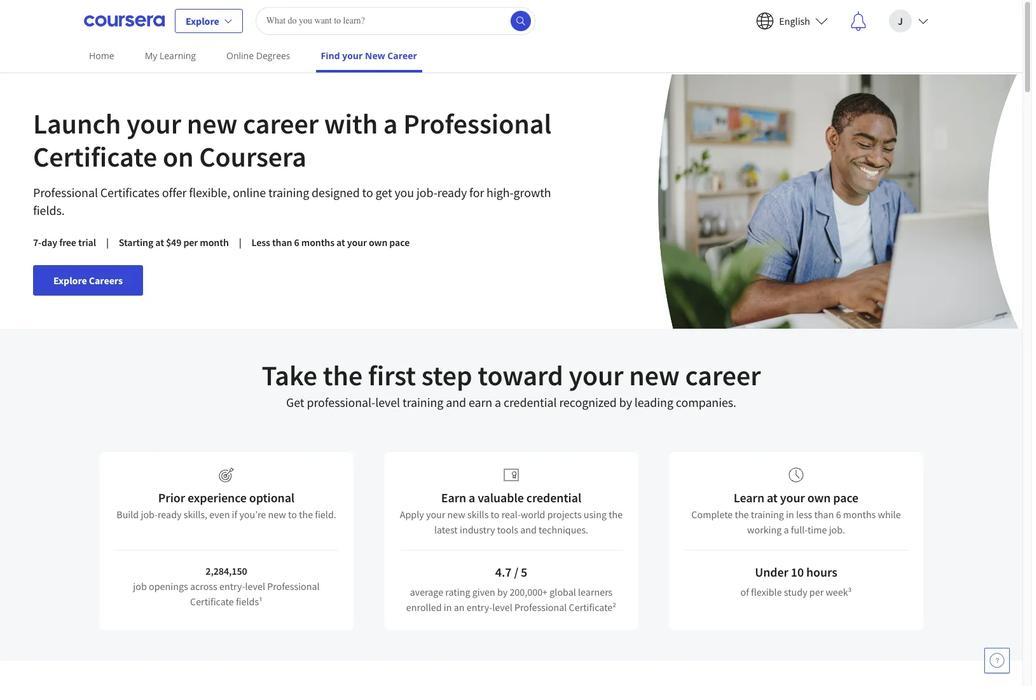 Task type: describe. For each thing, give the bounding box(es) containing it.
and inside the earn a valuable credential apply your new skills to real-world projects using the latest industry tools and techniques.
[[521, 524, 537, 536]]

online
[[233, 185, 266, 200]]

pace inside learn at your own pace complete the training in less than 6 months while working a full-time job.
[[834, 490, 859, 506]]

field.
[[315, 508, 337, 521]]

learn
[[734, 490, 765, 506]]

optional
[[249, 490, 295, 506]]

professional inside the 4.7 / 5 average rating given by 200,000+ global learners enrolled in an entry-level professional certificate²
[[515, 601, 567, 614]]

0 vertical spatial 6
[[294, 236, 300, 249]]

complete
[[692, 508, 733, 521]]

under 10 hours of flexible study per week³
[[741, 564, 852, 599]]

time
[[808, 524, 828, 536]]

in inside learn at your own pace complete the training in less than 6 months while working a full-time job.
[[787, 508, 795, 521]]

new inside take the first step toward your new career get professional-level training and earn a credential recognized by leading companies.
[[630, 358, 680, 393]]

professional certificates offer flexible, online training designed to get you job-ready for high-growth fields.
[[33, 185, 552, 218]]

new inside the earn a valuable credential apply your new skills to real-world projects using the latest industry tools and techniques.
[[448, 508, 466, 521]]

explore button
[[175, 9, 243, 33]]

professional inside 2,284,150 job openings across entry-level professional certificate fields¹
[[267, 580, 320, 593]]

day
[[41, 236, 57, 249]]

using
[[584, 508, 607, 521]]

job
[[133, 580, 147, 593]]

explore careers
[[53, 274, 123, 287]]

global
[[550, 586, 576, 599]]

less
[[797, 508, 813, 521]]

get
[[376, 185, 392, 200]]

given
[[473, 586, 496, 599]]

professional inside professional certificates offer flexible, online training designed to get you job-ready for high-growth fields.
[[33, 185, 98, 200]]

credential inside take the first step toward your new career get professional-level training and earn a credential recognized by leading companies.
[[504, 395, 557, 410]]

level inside 2,284,150 job openings across entry-level professional certificate fields¹
[[245, 580, 265, 593]]

you
[[395, 185, 414, 200]]

a inside take the first step toward your new career get professional-level training and earn a credential recognized by leading companies.
[[495, 395, 501, 410]]

explore for explore careers
[[53, 274, 87, 287]]

your inside learn at your own pace complete the training in less than 6 months while working a full-time job.
[[781, 490, 806, 506]]

learn at your own pace complete the training in less than 6 months while working a full-time job.
[[692, 490, 902, 536]]

0 horizontal spatial pace
[[390, 236, 410, 249]]

techniques.
[[539, 524, 589, 536]]

growth
[[514, 185, 552, 200]]

fields¹
[[236, 596, 263, 608]]

learning
[[160, 50, 196, 62]]

free
[[59, 236, 76, 249]]

if
[[232, 508, 238, 521]]

to inside professional certificates offer flexible, online training designed to get you job-ready for high-growth fields.
[[362, 185, 373, 200]]

find your new career link
[[316, 41, 423, 73]]

by inside take the first step toward your new career get professional-level training and earn a credential recognized by leading companies.
[[620, 395, 633, 410]]

step
[[422, 358, 473, 393]]

first
[[368, 358, 416, 393]]

0 horizontal spatial at
[[155, 236, 164, 249]]

training inside take the first step toward your new career get professional-level training and earn a credential recognized by leading companies.
[[403, 395, 444, 410]]

in inside the 4.7 / 5 average rating given by 200,000+ global learners enrolled in an entry-level professional certificate²
[[444, 601, 452, 614]]

new
[[365, 50, 385, 62]]

offer
[[162, 185, 187, 200]]

the inside "prior experience optional build job-ready skills, even if you're new to the field."
[[299, 508, 313, 521]]

online
[[227, 50, 254, 62]]

latest
[[435, 524, 458, 536]]

credential inside the earn a valuable credential apply your new skills to real-world projects using the latest industry tools and techniques.
[[527, 490, 582, 506]]

job- inside "prior experience optional build job-ready skills, even if you're new to the field."
[[141, 508, 158, 521]]

your inside take the first step toward your new career get professional-level training and earn a credential recognized by leading companies.
[[569, 358, 624, 393]]

certificates
[[100, 185, 160, 200]]

build
[[117, 508, 139, 521]]

a inside learn at your own pace complete the training in less than 6 months while working a full-time job.
[[784, 524, 790, 536]]

real-
[[502, 508, 521, 521]]

coursera
[[199, 139, 307, 174]]

flexible
[[752, 586, 783, 599]]

under
[[756, 564, 789, 580]]

than inside learn at your own pace complete the training in less than 6 months while working a full-time job.
[[815, 508, 835, 521]]

0 vertical spatial than
[[272, 236, 292, 249]]

training inside learn at your own pace complete the training in less than 6 months while working a full-time job.
[[751, 508, 785, 521]]

the inside take the first step toward your new career get professional-level training and earn a credential recognized by leading companies.
[[323, 358, 363, 393]]

rating
[[446, 586, 471, 599]]

fields.
[[33, 202, 65, 218]]

certificate for 2,284,150
[[190, 596, 234, 608]]

job- inside professional certificates offer flexible, online training designed to get you job-ready for high-growth fields.
[[417, 185, 438, 200]]

apply
[[400, 508, 424, 521]]

earn
[[469, 395, 493, 410]]

at inside learn at your own pace complete the training in less than 6 months while working a full-time job.
[[767, 490, 778, 506]]

1 horizontal spatial at
[[337, 236, 345, 249]]

career inside launch your new career with a professional certificate on coursera
[[243, 106, 319, 141]]

training inside professional certificates offer flexible, online training designed to get you job-ready for high-growth fields.
[[268, 185, 309, 200]]

you're
[[240, 508, 266, 521]]

2,284,150 job openings across entry-level professional certificate fields¹
[[133, 565, 320, 608]]

launch
[[33, 106, 121, 141]]

j
[[899, 14, 904, 27]]

find your new career
[[321, 50, 417, 62]]

projects
[[548, 508, 582, 521]]

2,284,150
[[206, 565, 247, 578]]

launch your new career with a professional certificate on coursera
[[33, 106, 552, 174]]

degrees
[[256, 50, 291, 62]]

home link
[[84, 41, 119, 70]]

my learning
[[145, 50, 196, 62]]

professional inside launch your new career with a professional certificate on coursera
[[404, 106, 552, 141]]

online degrees link
[[221, 41, 296, 70]]

designed
[[312, 185, 360, 200]]

4.7 / 5 average rating given by 200,000+ global learners enrolled in an entry-level professional certificate²
[[407, 564, 617, 614]]

flexible,
[[189, 185, 230, 200]]

7-day free trial | starting at $49 per month | less than 6 months at your own pace
[[33, 236, 410, 249]]

for
[[470, 185, 484, 200]]

skills
[[468, 508, 489, 521]]

recognized
[[560, 395, 617, 410]]

online degrees
[[227, 50, 291, 62]]

coursera image
[[84, 11, 165, 31]]

prior experience optional build job-ready skills, even if you're new to the field.
[[117, 490, 337, 521]]

week³
[[826, 586, 852, 599]]

earn a valuable credential apply your new skills to real-world projects using the latest industry tools and techniques.
[[400, 490, 623, 536]]

my learning link
[[140, 41, 201, 70]]

high-
[[487, 185, 514, 200]]

0 vertical spatial own
[[369, 236, 388, 249]]

hours
[[807, 564, 838, 580]]



Task type: vqa. For each thing, say whether or not it's contained in the screenshot.


Task type: locate. For each thing, give the bounding box(es) containing it.
your inside the earn a valuable credential apply your new skills to real-world projects using the latest industry tools and techniques.
[[426, 508, 446, 521]]

10
[[792, 564, 805, 580]]

$49
[[166, 236, 182, 249]]

2 horizontal spatial to
[[491, 508, 500, 521]]

new
[[187, 106, 238, 141], [630, 358, 680, 393], [268, 508, 286, 521], [448, 508, 466, 521]]

months inside learn at your own pace complete the training in less than 6 months while working a full-time job.
[[844, 508, 877, 521]]

new inside launch your new career with a professional certificate on coursera
[[187, 106, 238, 141]]

per
[[184, 236, 198, 249], [810, 586, 824, 599]]

0 vertical spatial training
[[268, 185, 309, 200]]

to
[[362, 185, 373, 200], [288, 508, 297, 521], [491, 508, 500, 521]]

to left get
[[362, 185, 373, 200]]

a inside the earn a valuable credential apply your new skills to real-world projects using the latest industry tools and techniques.
[[469, 490, 476, 506]]

leading
[[635, 395, 674, 410]]

What do you want to learn? text field
[[256, 7, 536, 35]]

average
[[410, 586, 444, 599]]

month | less
[[200, 236, 270, 249]]

1 horizontal spatial per
[[810, 586, 824, 599]]

level down given
[[493, 601, 513, 614]]

enrolled
[[407, 601, 442, 614]]

entry- inside the 4.7 / 5 average rating given by 200,000+ global learners enrolled in an entry-level professional certificate²
[[467, 601, 493, 614]]

entry-
[[220, 580, 245, 593], [467, 601, 493, 614]]

at
[[155, 236, 164, 249], [337, 236, 345, 249], [767, 490, 778, 506]]

0 vertical spatial explore
[[186, 14, 219, 27]]

0 horizontal spatial ready
[[158, 508, 182, 521]]

1 horizontal spatial certificate
[[190, 596, 234, 608]]

0 vertical spatial pace
[[390, 236, 410, 249]]

ready inside "prior experience optional build job-ready skills, even if you're new to the field."
[[158, 508, 182, 521]]

0 vertical spatial career
[[243, 106, 319, 141]]

at down designed
[[337, 236, 345, 249]]

take the first step toward your new career get professional-level training and earn a credential recognized by leading companies.
[[262, 358, 762, 410]]

1 vertical spatial months
[[844, 508, 877, 521]]

1 vertical spatial level
[[245, 580, 265, 593]]

of
[[741, 586, 750, 599]]

my
[[145, 50, 157, 62]]

5
[[521, 564, 528, 580]]

7-
[[33, 236, 41, 249]]

experience
[[188, 490, 247, 506]]

2 horizontal spatial training
[[751, 508, 785, 521]]

0 horizontal spatial than
[[272, 236, 292, 249]]

6 up job. on the bottom right
[[837, 508, 842, 521]]

level inside the 4.7 / 5 average rating given by 200,000+ global learners enrolled in an entry-level professional certificate²
[[493, 601, 513, 614]]

0 horizontal spatial 6
[[294, 236, 300, 249]]

2 vertical spatial level
[[493, 601, 513, 614]]

1 horizontal spatial career
[[686, 358, 762, 393]]

by left leading
[[620, 395, 633, 410]]

training down step
[[403, 395, 444, 410]]

level down first
[[376, 395, 400, 410]]

to inside "prior experience optional build job-ready skills, even if you're new to the field."
[[288, 508, 297, 521]]

0 vertical spatial months
[[301, 236, 335, 249]]

the right using at right bottom
[[609, 508, 623, 521]]

by inside the 4.7 / 5 average rating given by 200,000+ global learners enrolled in an entry-level professional certificate²
[[498, 586, 508, 599]]

and
[[446, 395, 467, 410], [521, 524, 537, 536]]

entry- inside 2,284,150 job openings across entry-level professional certificate fields¹
[[220, 580, 245, 593]]

0 horizontal spatial level
[[245, 580, 265, 593]]

professional-
[[307, 395, 376, 410]]

companies.
[[676, 395, 737, 410]]

the inside the earn a valuable credential apply your new skills to real-world projects using the latest industry tools and techniques.
[[609, 508, 623, 521]]

1 vertical spatial entry-
[[467, 601, 493, 614]]

0 vertical spatial job-
[[417, 185, 438, 200]]

level inside take the first step toward your new career get professional-level training and earn a credential recognized by leading companies.
[[376, 395, 400, 410]]

1 vertical spatial training
[[403, 395, 444, 410]]

/
[[514, 564, 519, 580]]

6 down professional certificates offer flexible, online training designed to get you job-ready for high-growth fields.
[[294, 236, 300, 249]]

pace down you
[[390, 236, 410, 249]]

entry- down given
[[467, 601, 493, 614]]

careers
[[89, 274, 123, 287]]

ready left for
[[438, 185, 467, 200]]

and inside take the first step toward your new career get professional-level training and earn a credential recognized by leading companies.
[[446, 395, 467, 410]]

while
[[879, 508, 902, 521]]

0 horizontal spatial entry-
[[220, 580, 245, 593]]

0 horizontal spatial in
[[444, 601, 452, 614]]

1 vertical spatial per
[[810, 586, 824, 599]]

english
[[780, 14, 811, 27]]

credential up projects
[[527, 490, 582, 506]]

1 horizontal spatial by
[[620, 395, 633, 410]]

1 vertical spatial by
[[498, 586, 508, 599]]

per inside under 10 hours of flexible study per week³
[[810, 586, 824, 599]]

certificate²
[[569, 601, 617, 614]]

job- right you
[[417, 185, 438, 200]]

explore inside popup button
[[186, 14, 219, 27]]

6 inside learn at your own pace complete the training in less than 6 months while working a full-time job.
[[837, 508, 842, 521]]

credential down toward
[[504, 395, 557, 410]]

pace
[[390, 236, 410, 249], [834, 490, 859, 506]]

1 vertical spatial pace
[[834, 490, 859, 506]]

credential
[[504, 395, 557, 410], [527, 490, 582, 506]]

1 vertical spatial certificate
[[190, 596, 234, 608]]

0 horizontal spatial per
[[184, 236, 198, 249]]

the down learn
[[735, 508, 749, 521]]

1 horizontal spatial training
[[403, 395, 444, 410]]

a left the full-
[[784, 524, 790, 536]]

an
[[454, 601, 465, 614]]

1 vertical spatial job-
[[141, 508, 158, 521]]

certificate inside launch your new career with a professional certificate on coursera
[[33, 139, 157, 174]]

in left an
[[444, 601, 452, 614]]

2 vertical spatial training
[[751, 508, 785, 521]]

0 vertical spatial and
[[446, 395, 467, 410]]

new inside "prior experience optional build job-ready skills, even if you're new to the field."
[[268, 508, 286, 521]]

even
[[210, 508, 230, 521]]

months up job. on the bottom right
[[844, 508, 877, 521]]

per for free
[[184, 236, 198, 249]]

than up time at the right bottom of page
[[815, 508, 835, 521]]

a
[[384, 106, 398, 141], [495, 395, 501, 410], [469, 490, 476, 506], [784, 524, 790, 536]]

find
[[321, 50, 340, 62]]

2 horizontal spatial at
[[767, 490, 778, 506]]

earn
[[442, 490, 467, 506]]

explore up 'learning'
[[186, 14, 219, 27]]

in left "less"
[[787, 508, 795, 521]]

1 horizontal spatial and
[[521, 524, 537, 536]]

per right $49
[[184, 236, 198, 249]]

full-
[[792, 524, 808, 536]]

0 vertical spatial in
[[787, 508, 795, 521]]

None search field
[[256, 7, 536, 35]]

0 horizontal spatial career
[[243, 106, 319, 141]]

0 horizontal spatial and
[[446, 395, 467, 410]]

career
[[388, 50, 417, 62]]

tools
[[497, 524, 519, 536]]

entry- down 2,284,150
[[220, 580, 245, 593]]

months down professional certificates offer flexible, online training designed to get you job-ready for high-growth fields.
[[301, 236, 335, 249]]

own inside learn at your own pace complete the training in less than 6 months while working a full-time job.
[[808, 490, 831, 506]]

to down optional
[[288, 508, 297, 521]]

own
[[369, 236, 388, 249], [808, 490, 831, 506]]

2 horizontal spatial level
[[493, 601, 513, 614]]

than down professional certificates offer flexible, online training designed to get you job-ready for high-growth fields.
[[272, 236, 292, 249]]

a up skills
[[469, 490, 476, 506]]

per for hours
[[810, 586, 824, 599]]

learners
[[579, 586, 613, 599]]

certificate inside 2,284,150 job openings across entry-level professional certificate fields¹
[[190, 596, 234, 608]]

months
[[301, 236, 335, 249], [844, 508, 877, 521]]

0 horizontal spatial by
[[498, 586, 508, 599]]

ready inside professional certificates offer flexible, online training designed to get you job-ready for high-growth fields.
[[438, 185, 467, 200]]

1 vertical spatial ready
[[158, 508, 182, 521]]

1 horizontal spatial own
[[808, 490, 831, 506]]

training right online
[[268, 185, 309, 200]]

on
[[163, 139, 194, 174]]

training up working
[[751, 508, 785, 521]]

6
[[294, 236, 300, 249], [837, 508, 842, 521]]

own down get
[[369, 236, 388, 249]]

explore careers link
[[33, 265, 143, 296]]

1 vertical spatial credential
[[527, 490, 582, 506]]

1 horizontal spatial in
[[787, 508, 795, 521]]

explore
[[186, 14, 219, 27], [53, 274, 87, 287]]

certificate up certificates
[[33, 139, 157, 174]]

1 horizontal spatial than
[[815, 508, 835, 521]]

0 vertical spatial level
[[376, 395, 400, 410]]

career
[[243, 106, 319, 141], [686, 358, 762, 393]]

a right "earn"
[[495, 395, 501, 410]]

0 vertical spatial credential
[[504, 395, 557, 410]]

1 vertical spatial career
[[686, 358, 762, 393]]

1 vertical spatial and
[[521, 524, 537, 536]]

a right with
[[384, 106, 398, 141]]

1 horizontal spatial entry-
[[467, 601, 493, 614]]

get
[[286, 395, 305, 410]]

0 vertical spatial entry-
[[220, 580, 245, 593]]

take
[[262, 358, 318, 393]]

per down hours
[[810, 586, 824, 599]]

job.
[[830, 524, 846, 536]]

0 vertical spatial ready
[[438, 185, 467, 200]]

valuable
[[478, 490, 524, 506]]

1 vertical spatial than
[[815, 508, 835, 521]]

at right learn
[[767, 490, 778, 506]]

and down world
[[521, 524, 537, 536]]

1 horizontal spatial 6
[[837, 508, 842, 521]]

1 horizontal spatial to
[[362, 185, 373, 200]]

the left field.
[[299, 508, 313, 521]]

by right given
[[498, 586, 508, 599]]

0 vertical spatial by
[[620, 395, 633, 410]]

ready down prior
[[158, 508, 182, 521]]

ready
[[438, 185, 467, 200], [158, 508, 182, 521]]

working
[[748, 524, 782, 536]]

the up professional-
[[323, 358, 363, 393]]

explore left careers
[[53, 274, 87, 287]]

own up "less"
[[808, 490, 831, 506]]

1 vertical spatial own
[[808, 490, 831, 506]]

4.7
[[496, 564, 512, 580]]

and left "earn"
[[446, 395, 467, 410]]

the inside learn at your own pace complete the training in less than 6 months while working a full-time job.
[[735, 508, 749, 521]]

your inside launch your new career with a professional certificate on coursera
[[127, 106, 181, 141]]

toward
[[478, 358, 564, 393]]

help center image
[[990, 654, 1006, 669]]

0 horizontal spatial months
[[301, 236, 335, 249]]

to left the "real-" on the bottom of page
[[491, 508, 500, 521]]

level up the fields¹
[[245, 580, 265, 593]]

prior
[[158, 490, 185, 506]]

certificate down across
[[190, 596, 234, 608]]

explore for explore
[[186, 14, 219, 27]]

1 horizontal spatial ready
[[438, 185, 467, 200]]

home
[[89, 50, 114, 62]]

1 vertical spatial 6
[[837, 508, 842, 521]]

0 horizontal spatial job-
[[141, 508, 158, 521]]

0 horizontal spatial certificate
[[33, 139, 157, 174]]

job- right 'build'
[[141, 508, 158, 521]]

in
[[787, 508, 795, 521], [444, 601, 452, 614]]

world
[[521, 508, 546, 521]]

to inside the earn a valuable credential apply your new skills to real-world projects using the latest industry tools and techniques.
[[491, 508, 500, 521]]

certificate for launch
[[33, 139, 157, 174]]

1 horizontal spatial explore
[[186, 14, 219, 27]]

level
[[376, 395, 400, 410], [245, 580, 265, 593], [493, 601, 513, 614]]

0 horizontal spatial explore
[[53, 274, 87, 287]]

0 vertical spatial per
[[184, 236, 198, 249]]

1 vertical spatial explore
[[53, 274, 87, 287]]

200,000+
[[510, 586, 548, 599]]

certificate
[[33, 139, 157, 174], [190, 596, 234, 608]]

j button
[[880, 0, 939, 41]]

0 vertical spatial certificate
[[33, 139, 157, 174]]

1 horizontal spatial level
[[376, 395, 400, 410]]

training
[[268, 185, 309, 200], [403, 395, 444, 410], [751, 508, 785, 521]]

across
[[190, 580, 217, 593]]

a inside launch your new career with a professional certificate on coursera
[[384, 106, 398, 141]]

industry
[[460, 524, 495, 536]]

with
[[324, 106, 378, 141]]

openings
[[149, 580, 188, 593]]

career inside take the first step toward your new career get professional-level training and earn a credential recognized by leading companies.
[[686, 358, 762, 393]]

0 horizontal spatial training
[[268, 185, 309, 200]]

0 horizontal spatial to
[[288, 508, 297, 521]]

pace up job. on the bottom right
[[834, 490, 859, 506]]

0 horizontal spatial own
[[369, 236, 388, 249]]

at left $49
[[155, 236, 164, 249]]

1 vertical spatial in
[[444, 601, 452, 614]]

1 horizontal spatial pace
[[834, 490, 859, 506]]

1 horizontal spatial months
[[844, 508, 877, 521]]

1 horizontal spatial job-
[[417, 185, 438, 200]]



